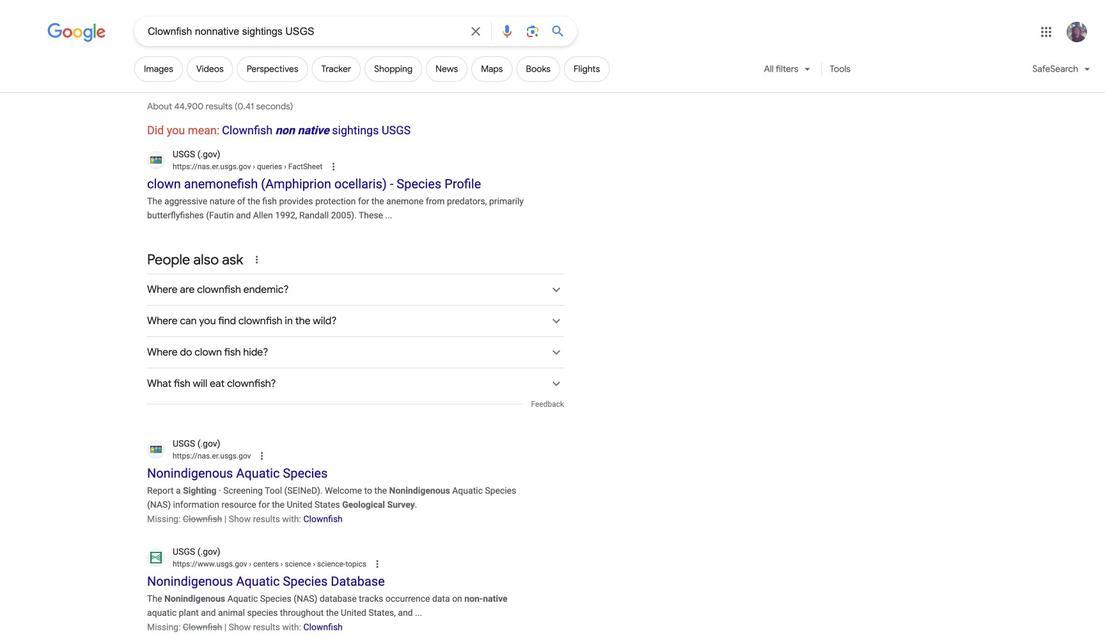 Task type: locate. For each thing, give the bounding box(es) containing it.
about this result image
[[256, 449, 282, 463], [372, 557, 397, 571]]

Search text field
[[148, 24, 461, 40]]

heading
[[147, 124, 564, 137]]

0 vertical spatial about this result image
[[256, 449, 282, 463]]

search by voice image
[[500, 24, 515, 39]]

None text field
[[251, 162, 323, 171], [247, 560, 367, 569], [251, 162, 323, 171], [247, 560, 367, 569]]

1 vertical spatial about this result image
[[372, 557, 397, 571]]

None text field
[[173, 161, 323, 172], [173, 450, 251, 462], [173, 558, 367, 570], [173, 161, 323, 172], [173, 450, 251, 462], [173, 558, 367, 570]]

1 horizontal spatial about this result image
[[372, 557, 397, 571]]

None search field
[[0, 16, 577, 46]]



Task type: describe. For each thing, give the bounding box(es) containing it.
about this result image
[[328, 159, 353, 174]]

google image
[[47, 23, 106, 42]]

search by image image
[[525, 24, 541, 39]]

0 horizontal spatial about this result image
[[256, 449, 282, 463]]



Task type: vqa. For each thing, say whether or not it's contained in the screenshot.
Search by voice icon
yes



